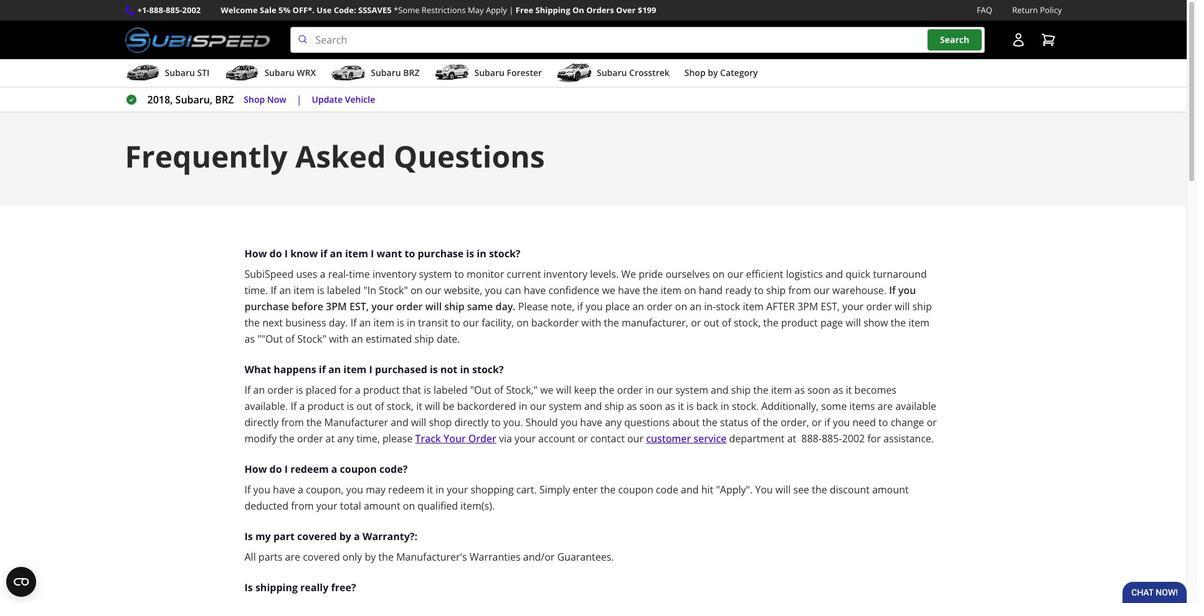 Task type: vqa. For each thing, say whether or not it's contained in the screenshot.
left Directly
yes



Task type: locate. For each thing, give the bounding box(es) containing it.
you up deducted
[[253, 483, 271, 497]]

use
[[317, 4, 332, 16]]

if down confidence
[[578, 300, 584, 314]]

1 vertical spatial redeem
[[388, 483, 425, 497]]

faq link
[[977, 4, 993, 17]]

customer
[[647, 432, 691, 446]]

our up should on the bottom of the page
[[530, 400, 547, 413]]

and left quick
[[826, 268, 844, 281]]

or down available
[[927, 416, 938, 430]]

search input field
[[290, 27, 985, 53]]

track your order link
[[416, 432, 497, 446]]

customer service link
[[647, 432, 727, 446]]

if you have a coupon, you may redeem it in your shopping cart. simply enter the coupon code and hit "apply". you will see the discount amount deducted from your total amount on qualified item(s).
[[245, 483, 909, 513]]

you up total
[[346, 483, 363, 497]]

your down "in at the top of page
[[372, 300, 394, 314]]

1 vertical spatial day.
[[329, 316, 348, 330]]

to up date.
[[451, 316, 461, 330]]

questions
[[625, 416, 670, 430]]

over
[[617, 4, 636, 16]]

1 vertical spatial do
[[270, 463, 282, 476]]

in inside please note, if you place an order on an in-stock item after 3pm est, your order will ship the next business day. if an item is in transit to our facility, on backorder with the manufacturer, or out of stock, the product page will show the item as ""out of stock" with an estimated ship date.
[[407, 316, 416, 330]]

1 horizontal spatial directly
[[455, 416, 489, 430]]

1 vertical spatial system
[[676, 383, 709, 397]]

1 vertical spatial stock"
[[297, 332, 327, 346]]

the up department
[[763, 416, 779, 430]]

day. inside please note, if you place an order on an in-stock item after 3pm est, your order will ship the next business day. if an item is in transit to our facility, on backorder with the manufacturer, or out of stock, the product page will show the item as ""out of stock" with an estimated ship date.
[[329, 316, 348, 330]]

ship inside subispeed uses a real-time inventory system to monitor current inventory levels. we pride ourselves on our efficient logistics and quick turnaround time. if an item is labeled "in stock" on our website, you can have confidence we have the item on hand ready to ship from our warehouse.
[[767, 284, 786, 297]]

out inside if an order is placed for a product that is labeled "out of stock," we will keep the order in our system and ship the item as soon as it becomes available. if a product is out of stock, it will be backordered in our system and ship as soon as it is back in stock. additionally, some items are available directly from the manufacturer and will shop directly to you. should you have any questions about the status of the order, or if you need to change or modify the order at any time, please
[[357, 400, 372, 413]]

3 subaru from the left
[[371, 67, 401, 79]]

do for know
[[270, 247, 282, 261]]

1 vertical spatial by
[[340, 530, 352, 544]]

1 vertical spatial soon
[[640, 400, 663, 413]]

an right the place
[[633, 300, 645, 314]]

1 horizontal spatial inventory
[[544, 268, 588, 281]]

orders
[[587, 4, 614, 16]]

vehicle
[[345, 93, 375, 105]]

how for how do i know if an item i want to purchase is in stock?
[[245, 247, 267, 261]]

purchase inside if you purchase before 3pm est, your order will ship same day.
[[245, 300, 289, 314]]

stock, down that
[[387, 400, 414, 413]]

simply
[[540, 483, 571, 497]]

subaru left crosstrek
[[597, 67, 627, 79]]

1 vertical spatial covered
[[303, 551, 340, 564]]

1 do from the top
[[270, 247, 282, 261]]

1 est, from the left
[[350, 300, 369, 314]]

0 horizontal spatial |
[[297, 93, 302, 107]]

show
[[864, 316, 889, 330]]

item up the additionally,
[[772, 383, 793, 397]]

additionally,
[[762, 400, 819, 413]]

1 vertical spatial |
[[297, 93, 302, 107]]

is left shipping
[[245, 581, 253, 595]]

transit
[[418, 316, 448, 330]]

0 horizontal spatial for
[[339, 383, 353, 397]]

2 horizontal spatial product
[[782, 316, 818, 330]]

1 vertical spatial is
[[245, 581, 253, 595]]

subaru for subaru crosstrek
[[597, 67, 627, 79]]

0 horizontal spatial at
[[326, 432, 335, 446]]

0 horizontal spatial stock,
[[387, 400, 414, 413]]

product
[[782, 316, 818, 330], [363, 383, 400, 397], [308, 400, 344, 413]]

how
[[245, 247, 267, 261], [245, 463, 267, 476]]

please
[[383, 432, 413, 446]]

product inside please note, if you place an order on an in-stock item after 3pm est, your order will ship the next business day. if an item is in transit to our facility, on backorder with the manufacturer, or out of stock, the product page will show the item as ""out of stock" with an estimated ship date.
[[782, 316, 818, 330]]

0 vertical spatial are
[[878, 400, 894, 413]]

0 horizontal spatial redeem
[[291, 463, 329, 476]]

you inside if you purchase before 3pm est, your order will ship same day.
[[899, 284, 917, 297]]

0 horizontal spatial out
[[357, 400, 372, 413]]

1 horizontal spatial out
[[704, 316, 720, 330]]

1 vertical spatial purchase
[[245, 300, 289, 314]]

inventory down want
[[373, 268, 417, 281]]

the down warranty?:
[[379, 551, 394, 564]]

1 horizontal spatial product
[[363, 383, 400, 397]]

1 vertical spatial amount
[[364, 499, 401, 513]]

an up real- at left
[[330, 247, 343, 261]]

the down the place
[[604, 316, 620, 330]]

system up back
[[676, 383, 709, 397]]

1 vertical spatial we
[[541, 383, 554, 397]]

is
[[467, 247, 475, 261], [317, 284, 325, 297], [397, 316, 405, 330], [430, 363, 438, 377], [296, 383, 303, 397], [424, 383, 431, 397], [347, 400, 354, 413], [687, 400, 694, 413]]

1 vertical spatial brz
[[215, 93, 234, 107]]

0 vertical spatial how
[[245, 247, 267, 261]]

1 vertical spatial labeled
[[434, 383, 468, 397]]

885- down some
[[822, 432, 843, 446]]

1 horizontal spatial 3pm
[[798, 300, 819, 314]]

by up only at the bottom left of the page
[[340, 530, 352, 544]]

0 horizontal spatial stock"
[[297, 332, 327, 346]]

or inside please note, if you place an order on an in-stock item after 3pm est, your order will ship the next business day. if an item is in transit to our facility, on backorder with the manufacturer, or out of stock, the product page will show the item as ""out of stock" with an estimated ship date.
[[691, 316, 702, 330]]

0 vertical spatial with
[[582, 316, 602, 330]]

shop
[[685, 67, 706, 79], [244, 93, 265, 105]]

1 directly from the left
[[245, 416, 279, 430]]

0 vertical spatial day.
[[496, 300, 516, 314]]

for
[[339, 383, 353, 397], [868, 432, 882, 446]]

1 vertical spatial how
[[245, 463, 267, 476]]

0 vertical spatial any
[[605, 416, 622, 430]]

the right enter
[[601, 483, 616, 497]]

1 vertical spatial with
[[329, 332, 349, 346]]

subaru for subaru brz
[[371, 67, 401, 79]]

and
[[826, 268, 844, 281], [711, 383, 729, 397], [585, 400, 602, 413], [391, 416, 409, 430], [681, 483, 699, 497]]

2 3pm from the left
[[798, 300, 819, 314]]

available
[[896, 400, 937, 413]]

0 horizontal spatial soon
[[640, 400, 663, 413]]

manufacturer
[[325, 416, 388, 430]]

1 horizontal spatial shop
[[685, 67, 706, 79]]

in right not
[[460, 363, 470, 377]]

by inside dropdown button
[[708, 67, 718, 79]]

0 horizontal spatial coupon
[[340, 463, 377, 476]]

3pm inside please note, if you place an order on an in-stock item after 3pm est, your order will ship the next business day. if an item is in transit to our facility, on backorder with the manufacturer, or out of stock, the product page will show the item as ""out of stock" with an estimated ship date.
[[798, 300, 819, 314]]

a up coupon,
[[331, 463, 338, 476]]

brz inside dropdown button
[[403, 67, 420, 79]]

you up the account
[[561, 416, 578, 430]]

stock, inside if an order is placed for a product that is labeled "out of stock," we will keep the order in our system and ship the item as soon as it becomes available. if a product is out of stock, it will be backordered in our system and ship as soon as it is back in stock. additionally, some items are available directly from the manufacturer and will shop directly to you. should you have any questions about the status of the order, or if you need to change or modify the order at any time, please
[[387, 400, 414, 413]]

purchase up website, at left top
[[418, 247, 464, 261]]

2 do from the top
[[270, 463, 282, 476]]

have up deducted
[[273, 483, 295, 497]]

2002 up subispeed logo
[[182, 4, 201, 16]]

0 horizontal spatial inventory
[[373, 268, 417, 281]]

search button
[[928, 30, 983, 50]]

0 horizontal spatial 885-
[[166, 4, 182, 16]]

levels.
[[591, 268, 619, 281]]

order,
[[781, 416, 810, 430]]

0 vertical spatial we
[[602, 284, 616, 297]]

code:
[[334, 4, 356, 16]]

it
[[846, 383, 852, 397], [417, 400, 423, 413], [678, 400, 684, 413], [427, 483, 433, 497]]

the inside subispeed uses a real-time inventory system to monitor current inventory levels. we pride ourselves on our efficient logistics and quick turnaround time. if an item is labeled "in stock" on our website, you can have confidence we have the item on hand ready to ship from our warehouse.
[[643, 284, 658, 297]]

your
[[372, 300, 394, 314], [843, 300, 864, 314], [515, 432, 536, 446], [447, 483, 468, 497], [316, 499, 338, 513]]

888-
[[149, 4, 166, 16]]

order up show
[[867, 300, 893, 314]]

it up items
[[846, 383, 852, 397]]

warranty?:
[[363, 530, 418, 544]]

1 vertical spatial stock,
[[387, 400, 414, 413]]

to inside please note, if you place an order on an in-stock item after 3pm est, your order will ship the next business day. if an item is in transit to our facility, on backorder with the manufacturer, or out of stock, the product page will show the item as ""out of stock" with an estimated ship date.
[[451, 316, 461, 330]]

if inside if you purchase before 3pm est, your order will ship same day.
[[890, 284, 896, 297]]

+1-888-885-2002 link
[[137, 4, 201, 17]]

not
[[441, 363, 458, 377]]

via
[[499, 432, 512, 446]]

if down subispeed
[[271, 284, 277, 297]]

1 vertical spatial coupon
[[619, 483, 654, 497]]

system inside subispeed uses a real-time inventory system to monitor current inventory levels. we pride ourselves on our efficient logistics and quick turnaround time. if an item is labeled "in stock" on our website, you can have confidence we have the item on hand ready to ship from our warehouse.
[[419, 268, 452, 281]]

do for redeem
[[270, 463, 282, 476]]

1 horizontal spatial amount
[[873, 483, 909, 497]]

with down if you purchase before 3pm est, your order will ship same day.
[[582, 316, 602, 330]]

0 vertical spatial by
[[708, 67, 718, 79]]

est,
[[350, 300, 369, 314], [821, 300, 840, 314]]

any down manufacturer
[[337, 432, 354, 446]]

have inside if you have a coupon, you may redeem it in your shopping cart. simply enter the coupon code and hit "apply". you will see the discount amount deducted from your total amount on qualified item(s).
[[273, 483, 295, 497]]

0 horizontal spatial directly
[[245, 416, 279, 430]]

product down after
[[782, 316, 818, 330]]

0 horizontal spatial we
[[541, 383, 554, 397]]

ship inside if you purchase before 3pm est, your order will ship same day.
[[445, 300, 465, 314]]

from inside if an order is placed for a product that is labeled "out of stock," we will keep the order in our system and ship the item as soon as it becomes available. if a product is out of stock, it will be backordered in our system and ship as soon as it is back in stock. additionally, some items are available directly from the manufacturer and will shop directly to you. should you have any questions about the status of the order, or if you need to change or modify the order at any time, please
[[281, 416, 304, 430]]

0 horizontal spatial labeled
[[327, 284, 361, 297]]

2 horizontal spatial by
[[708, 67, 718, 79]]

"apply".
[[717, 483, 753, 497]]

2 is from the top
[[245, 581, 253, 595]]

do up subispeed
[[270, 247, 282, 261]]

1 horizontal spatial 885-
[[822, 432, 843, 446]]

0 horizontal spatial system
[[419, 268, 452, 281]]

1 vertical spatial for
[[868, 432, 882, 446]]

2 subaru from the left
[[265, 67, 295, 79]]

a left coupon,
[[298, 483, 304, 497]]

sssave5
[[358, 4, 392, 16]]

track
[[416, 432, 441, 446]]

be
[[443, 400, 455, 413]]

0 vertical spatial shop
[[685, 67, 706, 79]]

4 subaru from the left
[[475, 67, 505, 79]]

1 horizontal spatial we
[[602, 284, 616, 297]]

0 horizontal spatial with
[[329, 332, 349, 346]]

how do i know if an item i want to purchase is in stock?
[[245, 247, 521, 261]]

885-
[[166, 4, 182, 16], [822, 432, 843, 446]]

subaru inside "dropdown button"
[[475, 67, 505, 79]]

soon
[[808, 383, 831, 397], [640, 400, 663, 413]]

enter
[[573, 483, 598, 497]]

system up website, at left top
[[419, 268, 452, 281]]

our up questions
[[657, 383, 673, 397]]

1 horizontal spatial are
[[878, 400, 894, 413]]

to right want
[[405, 247, 415, 261]]

a left real- at left
[[320, 268, 326, 281]]

subaru forester button
[[435, 62, 542, 87]]

a subaru sti thumbnail image image
[[125, 64, 160, 82]]

1 is from the top
[[245, 530, 253, 544]]

is
[[245, 530, 253, 544], [245, 581, 253, 595]]

your inside please note, if you place an order on an in-stock item after 3pm est, your order will ship the next business day. if an item is in transit to our facility, on backorder with the manufacturer, or out of stock, the product page will show the item as ""out of stock" with an estimated ship date.
[[843, 300, 864, 314]]

amount down the may
[[364, 499, 401, 513]]

have down we
[[618, 284, 641, 297]]

an inside if an order is placed for a product that is labeled "out of stock," we will keep the order in our system and ship the item as soon as it becomes available. if a product is out of stock, it will be backordered in our system and ship as soon as it is back in stock. additionally, some items are available directly from the manufacturer and will shop directly to you. should you have any questions about the status of the order, or if you need to change or modify the order at any time, please
[[253, 383, 265, 397]]

est, up 'page'
[[821, 300, 840, 314]]

0 vertical spatial soon
[[808, 383, 831, 397]]

on down please
[[517, 316, 529, 330]]

1 3pm from the left
[[326, 300, 347, 314]]

after
[[767, 300, 795, 314]]

0 horizontal spatial 3pm
[[326, 300, 347, 314]]

1 horizontal spatial stock"
[[379, 284, 408, 297]]

1 horizontal spatial labeled
[[434, 383, 468, 397]]

1 subaru from the left
[[165, 67, 195, 79]]

or down hand
[[691, 316, 702, 330]]

a inside subispeed uses a real-time inventory system to monitor current inventory levels. we pride ourselves on our efficient logistics and quick turnaround time. if an item is labeled "in stock" on our website, you can have confidence we have the item on hand ready to ship from our warehouse.
[[320, 268, 326, 281]]

est, inside please note, if you place an order on an in-stock item after 3pm est, your order will ship the next business day. if an item is in transit to our facility, on backorder with the manufacturer, or out of stock, the product page will show the item as ""out of stock" with an estimated ship date.
[[821, 300, 840, 314]]

shopping
[[471, 483, 514, 497]]

1 horizontal spatial by
[[365, 551, 376, 564]]

have
[[524, 284, 546, 297], [618, 284, 641, 297], [581, 416, 603, 430], [273, 483, 295, 497]]

amount right the discount
[[873, 483, 909, 497]]

it down that
[[417, 400, 423, 413]]

stock" inside subispeed uses a real-time inventory system to monitor current inventory levels. we pride ourselves on our efficient logistics and quick turnaround time. if an item is labeled "in stock" on our website, you can have confidence we have the item on hand ready to ship from our warehouse.
[[379, 284, 408, 297]]

est, inside if you purchase before 3pm est, your order will ship same day.
[[350, 300, 369, 314]]

will inside if you purchase before 3pm est, your order will ship same day.
[[426, 300, 442, 314]]

keep
[[574, 383, 597, 397]]

available.
[[245, 400, 288, 413]]

purchase up next
[[245, 300, 289, 314]]

0 vertical spatial purchase
[[418, 247, 464, 261]]

a right the available.
[[299, 400, 305, 413]]

status
[[721, 416, 749, 430]]

what happens if an item i purchased is not in stock?
[[245, 363, 504, 377]]

0 horizontal spatial product
[[308, 400, 344, 413]]

1 vertical spatial out
[[357, 400, 372, 413]]

if inside subispeed uses a real-time inventory system to monitor current inventory levels. we pride ourselves on our efficient logistics and quick turnaround time. if an item is labeled "in stock" on our website, you can have confidence we have the item on hand ready to ship from our warehouse.
[[271, 284, 277, 297]]

free
[[516, 4, 534, 16]]

3pm inside if you purchase before 3pm est, your order will ship same day.
[[326, 300, 347, 314]]

purchase
[[418, 247, 464, 261], [245, 300, 289, 314]]

0 vertical spatial from
[[789, 284, 812, 297]]

an inside subispeed uses a real-time inventory system to monitor current inventory levels. we pride ourselves on our efficient logistics and quick turnaround time. if an item is labeled "in stock" on our website, you can have confidence we have the item on hand ready to ship from our warehouse.
[[280, 284, 291, 297]]

by left category
[[708, 67, 718, 79]]

sti
[[197, 67, 210, 79]]

of right "out
[[494, 383, 504, 397]]

in down stock,"
[[519, 400, 528, 413]]

you.
[[504, 416, 523, 430]]

2 vertical spatial by
[[365, 551, 376, 564]]

order inside if you purchase before 3pm est, your order will ship same day.
[[396, 300, 423, 314]]

0 vertical spatial 2002
[[182, 4, 201, 16]]

deducted
[[245, 499, 289, 513]]

will left the see
[[776, 483, 791, 497]]

1 vertical spatial 885-
[[822, 432, 843, 446]]

ourselves
[[666, 268, 710, 281]]

on inside if you have a coupon, you may redeem it in your shopping cart. simply enter the coupon code and hit "apply". you will see the discount amount deducted from your total amount on qualified item(s).
[[403, 499, 415, 513]]

ship down website, at left top
[[445, 300, 465, 314]]

| right now
[[297, 93, 302, 107]]

time,
[[357, 432, 380, 446]]

order up manufacturer,
[[647, 300, 673, 314]]

questions
[[394, 136, 545, 177]]

subaru for subaru wrx
[[265, 67, 295, 79]]

0 vertical spatial out
[[704, 316, 720, 330]]

on up hand
[[713, 268, 725, 281]]

or
[[691, 316, 702, 330], [812, 416, 822, 430], [927, 416, 938, 430], [578, 432, 588, 446]]

0 vertical spatial system
[[419, 268, 452, 281]]

in up monitor on the left top
[[477, 247, 487, 261]]

0 vertical spatial stock?
[[489, 247, 521, 261]]

subaru sti button
[[125, 62, 210, 87]]

for inside if an order is placed for a product that is labeled "out of stock," we will keep the order in our system and ship the item as soon as it becomes available. if a product is out of stock, it will be backordered in our system and ship as soon as it is back in stock. additionally, some items are available directly from the manufacturer and will shop directly to you. should you have any questions about the status of the order, or if you need to change or modify the order at any time, please
[[339, 383, 353, 397]]

1 horizontal spatial any
[[605, 416, 622, 430]]

it up qualified
[[427, 483, 433, 497]]

labeled inside if an order is placed for a product that is labeled "out of stock," we will keep the order in our system and ship the item as soon as it becomes available. if a product is out of stock, it will be backordered in our system and ship as soon as it is back in stock. additionally, some items are available directly from the manufacturer and will shop directly to you. should you have any questions about the status of the order, or if you need to change or modify the order at any time, please
[[434, 383, 468, 397]]

our down the same
[[463, 316, 479, 330]]

2 horizontal spatial system
[[676, 383, 709, 397]]

1 horizontal spatial |
[[509, 4, 514, 16]]

2 est, from the left
[[821, 300, 840, 314]]

and left hit
[[681, 483, 699, 497]]

inventory up confidence
[[544, 268, 588, 281]]

redeem down code?
[[388, 483, 425, 497]]

a
[[320, 268, 326, 281], [355, 383, 361, 397], [299, 400, 305, 413], [331, 463, 338, 476], [298, 483, 304, 497], [354, 530, 360, 544]]

policy
[[1041, 4, 1063, 16]]

1 at from the left
[[326, 432, 335, 446]]

asked
[[296, 136, 386, 177]]

2 how from the top
[[245, 463, 267, 476]]

soon up questions
[[640, 400, 663, 413]]

0 horizontal spatial est,
[[350, 300, 369, 314]]

is up estimated
[[397, 316, 405, 330]]

an up the available.
[[253, 383, 265, 397]]

is for is my part covered by a warranty?:
[[245, 530, 253, 544]]

shop inside dropdown button
[[685, 67, 706, 79]]

the up stock.
[[754, 383, 769, 397]]

2 directly from the left
[[455, 416, 489, 430]]

stock? up "out
[[473, 363, 504, 377]]

subispeed
[[245, 268, 294, 281]]

1 horizontal spatial brz
[[403, 67, 420, 79]]

code?
[[380, 463, 408, 476]]

if you purchase before 3pm est, your order will ship same day.
[[245, 284, 917, 314]]

if inside if an order is placed for a product that is labeled "out of stock," we will keep the order in our system and ship the item as soon as it becomes available. if a product is out of stock, it will be backordered in our system and ship as soon as it is back in stock. additionally, some items are available directly from the manufacturer and will shop directly to you. should you have any questions about the status of the order, or if you need to change or modify the order at any time, please
[[825, 416, 831, 430]]

5 subaru from the left
[[597, 67, 627, 79]]

1 horizontal spatial at
[[788, 432, 797, 446]]

place
[[606, 300, 630, 314]]

shop by category
[[685, 67, 758, 79]]

from down the logistics
[[789, 284, 812, 297]]

if up deducted
[[245, 483, 251, 497]]

at
[[326, 432, 335, 446], [788, 432, 797, 446]]

0 horizontal spatial purchase
[[245, 300, 289, 314]]

1 horizontal spatial soon
[[808, 383, 831, 397]]

a down what happens if an item i purchased is not in stock?
[[355, 383, 361, 397]]

0 vertical spatial labeled
[[327, 284, 361, 297]]

brz
[[403, 67, 420, 79], [215, 93, 234, 107]]

an left "in-"
[[690, 300, 702, 314]]

1 horizontal spatial redeem
[[388, 483, 425, 497]]

1 how from the top
[[245, 247, 267, 261]]

0 horizontal spatial day.
[[329, 316, 348, 330]]

covered for by
[[297, 530, 337, 544]]

we right stock,"
[[541, 383, 554, 397]]

is up the before
[[317, 284, 325, 297]]

2 at from the left
[[788, 432, 797, 446]]

we inside if an order is placed for a product that is labeled "out of stock," we will keep the order in our system and ship the item as soon as it becomes available. if a product is out of stock, it will be backordered in our system and ship as soon as it is back in stock. additionally, some items are available directly from the manufacturer and will shop directly to you. should you have any questions about the status of the order, or if you need to change or modify the order at any time, please
[[541, 383, 554, 397]]

forester
[[507, 67, 542, 79]]

1 horizontal spatial stock,
[[734, 316, 761, 330]]

1 vertical spatial from
[[281, 416, 304, 430]]

coupon up the may
[[340, 463, 377, 476]]

any
[[605, 416, 622, 430], [337, 432, 354, 446]]

1 horizontal spatial 2002
[[843, 432, 865, 446]]

a subaru crosstrek thumbnail image image
[[557, 64, 592, 82]]

subaru
[[165, 67, 195, 79], [265, 67, 295, 79], [371, 67, 401, 79], [475, 67, 505, 79], [597, 67, 627, 79]]

can
[[505, 284, 521, 297]]

will down turnaround
[[895, 300, 911, 314]]

0 vertical spatial stock,
[[734, 316, 761, 330]]

backorder
[[532, 316, 579, 330]]

0 vertical spatial covered
[[297, 530, 337, 544]]



Task type: describe. For each thing, give the bounding box(es) containing it.
department
[[730, 432, 785, 446]]

shop for shop now
[[244, 93, 265, 105]]

will left keep
[[557, 383, 572, 397]]

are inside if an order is placed for a product that is labeled "out of stock," we will keep the order in our system and ship the item as soon as it becomes available. if a product is out of stock, it will be backordered in our system and ship as soon as it is back in stock. additionally, some items are available directly from the manufacturer and will shop directly to you. should you have any questions about the status of the order, or if you need to change or modify the order at any time, please
[[878, 400, 894, 413]]

your inside if you purchase before 3pm est, your order will ship same day.
[[372, 300, 394, 314]]

1 horizontal spatial purchase
[[418, 247, 464, 261]]

shipping
[[256, 581, 298, 595]]

""out
[[258, 332, 283, 346]]

to right need
[[879, 416, 889, 430]]

turnaround
[[874, 268, 927, 281]]

i left purchased
[[369, 363, 373, 377]]

ready
[[726, 284, 752, 297]]

the left next
[[245, 316, 260, 330]]

code
[[656, 483, 679, 497]]

i left want
[[371, 247, 374, 261]]

a subaru forester thumbnail image image
[[435, 64, 470, 82]]

shop now
[[244, 93, 287, 105]]

i up deducted
[[285, 463, 288, 476]]

on down "ourselves"
[[685, 284, 697, 297]]

your up qualified
[[447, 483, 468, 497]]

1 vertical spatial product
[[363, 383, 400, 397]]

0 horizontal spatial 2002
[[182, 4, 201, 16]]

quick
[[846, 268, 871, 281]]

is for is shipping really free?
[[245, 581, 253, 595]]

a subaru brz thumbnail image image
[[331, 64, 366, 82]]

coupon inside if you have a coupon, you may redeem it in your shopping cart. simply enter the coupon code and hit "apply". you will see the discount amount deducted from your total amount on qualified item(s).
[[619, 483, 654, 497]]

is left not
[[430, 363, 438, 377]]

if right know
[[321, 247, 328, 261]]

redeem inside if you have a coupon, you may redeem it in your shopping cart. simply enter the coupon code and hit "apply". you will see the discount amount deducted from your total amount on qualified item(s).
[[388, 483, 425, 497]]

subaru brz
[[371, 67, 420, 79]]

before
[[292, 300, 324, 314]]

subaru for subaru forester
[[475, 67, 505, 79]]

current
[[507, 268, 541, 281]]

faq
[[977, 4, 993, 16]]

all
[[245, 551, 256, 564]]

the right show
[[891, 316, 907, 330]]

item up time
[[345, 247, 368, 261]]

our down questions
[[628, 432, 644, 446]]

will right 'page'
[[846, 316, 862, 330]]

out inside please note, if you place an order on an in-stock item after 3pm est, your order will ship the next business day. if an item is in transit to our facility, on backorder with the manufacturer, or out of stock, the product page will show the item as ""out of stock" with an estimated ship date.
[[704, 316, 720, 330]]

if up placed
[[319, 363, 326, 377]]

as up the additionally,
[[795, 383, 805, 397]]

is my part covered by a warranty?:
[[245, 530, 418, 544]]

is inside subispeed uses a real-time inventory system to monitor current inventory levels. we pride ourselves on our efficient logistics and quick turnaround time. if an item is labeled "in stock" on our website, you can have confidence we have the item on hand ready to ship from our warehouse.
[[317, 284, 325, 297]]

*some
[[394, 4, 420, 16]]

1 horizontal spatial system
[[549, 400, 582, 413]]

you inside subispeed uses a real-time inventory system to monitor current inventory levels. we pride ourselves on our efficient logistics and quick turnaround time. if an item is labeled "in stock" on our website, you can have confidence we have the item on hand ready to ship from our warehouse.
[[485, 284, 502, 297]]

the right keep
[[600, 383, 615, 397]]

to left you.
[[492, 416, 501, 430]]

as up some
[[834, 383, 844, 397]]

if inside please note, if you place an order on an in-stock item after 3pm est, your order will ship the next business day. if an item is in transit to our facility, on backorder with the manufacturer, or out of stock, the product page will show the item as ""out of stock" with an estimated ship date.
[[578, 300, 584, 314]]

efficient
[[747, 268, 784, 281]]

will inside if you have a coupon, you may redeem it in your shopping cart. simply enter the coupon code and hit "apply". you will see the discount amount deducted from your total amount on qualified item(s).
[[776, 483, 791, 497]]

2 vertical spatial product
[[308, 400, 344, 413]]

manufacturer's
[[397, 551, 467, 564]]

how do i redeem a coupon code?
[[245, 463, 408, 476]]

now
[[267, 93, 287, 105]]

and up the please
[[391, 416, 409, 430]]

our left website, at left top
[[426, 284, 442, 297]]

stock, inside please note, if you place an order on an in-stock item after 3pm est, your order will ship the next business day. if an item is in transit to our facility, on backorder with the manufacturer, or out of stock, the product page will show the item as ""out of stock" with an estimated ship date.
[[734, 316, 761, 330]]

1 vertical spatial are
[[285, 551, 300, 564]]

the down placed
[[307, 416, 322, 430]]

manufacturer,
[[622, 316, 689, 330]]

item(s).
[[461, 499, 495, 513]]

is up manufacturer
[[347, 400, 354, 413]]

ship up stock.
[[732, 383, 751, 397]]

have up please
[[524, 284, 546, 297]]

1 vertical spatial stock?
[[473, 363, 504, 377]]

want
[[377, 247, 402, 261]]

on left "in-"
[[676, 300, 688, 314]]

and up back
[[711, 383, 729, 397]]

coupon,
[[306, 483, 344, 497]]

at inside if an order is placed for a product that is labeled "out of stock," we will keep the order in our system and ship the item as soon as it becomes available. if a product is out of stock, it will be backordered in our system and ship as soon as it is back in stock. additionally, some items are available directly from the manufacturer and will shop directly to you. should you have any questions about the status of the order, or if you need to change or modify the order at any time, please
[[326, 432, 335, 446]]

see
[[794, 483, 810, 497]]

0 horizontal spatial brz
[[215, 93, 234, 107]]

1 inventory from the left
[[373, 268, 417, 281]]

time.
[[245, 284, 268, 297]]

discount
[[830, 483, 870, 497]]

and inside if you have a coupon, you may redeem it in your shopping cart. simply enter the coupon code and hit "apply". you will see the discount amount deducted from your total amount on qualified item(s).
[[681, 483, 699, 497]]

your right via in the left bottom of the page
[[515, 432, 536, 446]]

in inside if you have a coupon, you may redeem it in your shopping cart. simply enter the coupon code and hit "apply". you will see the discount amount deducted from your total amount on qualified item(s).
[[436, 483, 445, 497]]

and/or
[[524, 551, 555, 564]]

subaru brz button
[[331, 62, 420, 87]]

date.
[[437, 332, 460, 346]]

will up track
[[411, 416, 427, 430]]

is up about
[[687, 400, 694, 413]]

update vehicle
[[312, 93, 375, 105]]

you inside please note, if you place an order on an in-stock item after 3pm est, your order will ship the next business day. if an item is in transit to our facility, on backorder with the manufacturer, or out of stock, the product page will show the item as ""out of stock" with an estimated ship date.
[[586, 300, 603, 314]]

a subaru wrx thumbnail image image
[[225, 64, 260, 82]]

parts
[[259, 551, 283, 564]]

ship down transit
[[415, 332, 434, 346]]

of right the ""out
[[286, 332, 295, 346]]

time
[[349, 268, 370, 281]]

is shipping really free?
[[245, 581, 356, 595]]

2 inventory from the left
[[544, 268, 588, 281]]

0 horizontal spatial any
[[337, 432, 354, 446]]

0 vertical spatial redeem
[[291, 463, 329, 476]]

sale
[[260, 4, 277, 16]]

item down uses at the left top
[[294, 284, 315, 297]]

search
[[941, 34, 970, 46]]

service
[[694, 432, 727, 446]]

should
[[526, 416, 558, 430]]

from inside if you have a coupon, you may redeem it in your shopping cart. simply enter the coupon code and hit "apply". you will see the discount amount deducted from your total amount on qualified item(s).
[[291, 499, 314, 513]]

about
[[673, 416, 700, 430]]

know
[[291, 247, 318, 261]]

is down "happens"
[[296, 383, 303, 397]]

button image
[[1011, 32, 1026, 47]]

warehouse.
[[833, 284, 887, 297]]

it inside if you have a coupon, you may redeem it in your shopping cart. simply enter the coupon code and hit "apply". you will see the discount amount deducted from your total amount on qualified item(s).
[[427, 483, 433, 497]]

+1-
[[137, 4, 149, 16]]

and down keep
[[585, 400, 602, 413]]

an left estimated
[[352, 332, 363, 346]]

order up the 'how do i redeem a coupon code?'
[[297, 432, 323, 446]]

account
[[539, 432, 576, 446]]

wrx
[[297, 67, 316, 79]]

update vehicle button
[[312, 93, 375, 107]]

stock
[[716, 300, 741, 314]]

apply
[[486, 4, 507, 16]]

labeled inside subispeed uses a real-time inventory system to monitor current inventory levels. we pride ourselves on our efficient logistics and quick turnaround time. if an item is labeled "in stock" on our website, you can have confidence we have the item on hand ready to ship from our warehouse.
[[327, 284, 361, 297]]

my
[[256, 530, 271, 544]]

website,
[[444, 284, 483, 297]]

change
[[891, 416, 925, 430]]

item inside if an order is placed for a product that is labeled "out of stock," we will keep the order in our system and ship the item as soon as it becomes available. if a product is out of stock, it will be backordered in our system and ship as soon as it is back in stock. additionally, some items are available directly from the manufacturer and will shop directly to you. should you have any questions about the status of the order, or if you need to change or modify the order at any time, please
[[772, 383, 793, 397]]

1 horizontal spatial with
[[582, 316, 602, 330]]

real-
[[328, 268, 349, 281]]

of up department
[[751, 416, 761, 430]]

a inside if you have a coupon, you may redeem it in your shopping cart. simply enter the coupon code and hit "apply". you will see the discount amount deducted from your total amount on qualified item(s).
[[298, 483, 304, 497]]

update
[[312, 93, 343, 105]]

of down stock
[[722, 316, 732, 330]]

backordered
[[457, 400, 517, 413]]

qualified
[[418, 499, 458, 513]]

warranties
[[470, 551, 521, 564]]

in up questions
[[646, 383, 655, 397]]

if inside if you have a coupon, you may redeem it in your shopping cart. simply enter the coupon code and hit "apply". you will see the discount amount deducted from your total amount on qualified item(s).
[[245, 483, 251, 497]]

0 vertical spatial amount
[[873, 483, 909, 497]]

of up manufacturer
[[375, 400, 384, 413]]

the up service
[[703, 416, 718, 430]]

in right back
[[721, 400, 730, 413]]

really
[[301, 581, 329, 595]]

we inside subispeed uses a real-time inventory system to monitor current inventory levels. we pride ourselves on our efficient logistics and quick turnaround time. if an item is labeled "in stock" on our website, you can have confidence we have the item on hand ready to ship from our warehouse.
[[602, 284, 616, 297]]

0 horizontal spatial by
[[340, 530, 352, 544]]

"out
[[470, 383, 492, 397]]

note,
[[551, 300, 575, 314]]

back
[[697, 400, 719, 413]]

item down ready on the top of the page
[[743, 300, 764, 314]]

if inside please note, if you place an order on an in-stock item after 3pm est, your order will ship the next business day. if an item is in transit to our facility, on backorder with the manufacturer, or out of stock, the product page will show the item as ""out of stock" with an estimated ship date.
[[351, 316, 357, 330]]

stock" inside please note, if you place an order on an in-stock item after 3pm est, your order will ship the next business day. if an item is in transit to our facility, on backorder with the manufacturer, or out of stock, the product page will show the item as ""out of stock" with an estimated ship date.
[[297, 332, 327, 346]]

will left 'be'
[[425, 400, 440, 413]]

shop for shop by category
[[685, 67, 706, 79]]

subaru wrx
[[265, 67, 316, 79]]

cart.
[[517, 483, 537, 497]]

a up only at the bottom left of the page
[[354, 530, 360, 544]]

order up questions
[[617, 383, 643, 397]]

order up the available.
[[268, 383, 294, 397]]

in-
[[705, 300, 716, 314]]

stock.
[[732, 400, 759, 413]]

item up estimated
[[374, 316, 395, 330]]

your down coupon,
[[316, 499, 338, 513]]

how for how do i redeem a coupon code?
[[245, 463, 267, 476]]

is up monitor on the left top
[[467, 247, 475, 261]]

i left know
[[285, 247, 288, 261]]

shop by category button
[[685, 62, 758, 87]]

if down what
[[245, 383, 251, 397]]

0 vertical spatial coupon
[[340, 463, 377, 476]]

day. inside if you purchase before 3pm est, your order will ship same day.
[[496, 300, 516, 314]]

facility,
[[482, 316, 514, 330]]

from inside subispeed uses a real-time inventory system to monitor current inventory levels. we pride ourselves on our efficient logistics and quick turnaround time. if an item is labeled "in stock" on our website, you can have confidence we have the item on hand ready to ship from our warehouse.
[[789, 284, 812, 297]]

assistance.
[[884, 432, 935, 446]]

if an order is placed for a product that is labeled "out of stock," we will keep the order in our system and ship the item as soon as it becomes available. if a product is out of stock, it will be backordered in our system and ship as soon as it is back in stock. additionally, some items are available directly from the manufacturer and will shop directly to you. should you have any questions about the status of the order, or if you need to change or modify the order at any time, please
[[245, 383, 938, 446]]

ship down turnaround
[[913, 300, 933, 314]]

covered for only
[[303, 551, 340, 564]]

to down efficient
[[755, 284, 764, 297]]

only
[[343, 551, 362, 564]]

your
[[444, 432, 466, 446]]

1 horizontal spatial for
[[868, 432, 882, 446]]

if right the available.
[[291, 400, 297, 413]]

the right the see
[[812, 483, 828, 497]]

you down some
[[833, 416, 851, 430]]

item right show
[[909, 316, 930, 330]]

0 vertical spatial |
[[509, 4, 514, 16]]

to up website, at left top
[[455, 268, 464, 281]]

5%
[[279, 4, 291, 16]]

return policy
[[1013, 4, 1063, 16]]

or left contact
[[578, 432, 588, 446]]

have inside if an order is placed for a product that is labeled "out of stock," we will keep the order in our system and ship the item as soon as it becomes available. if a product is out of stock, it will be backordered in our system and ship as soon as it is back in stock. additionally, some items are available directly from the manufacturer and will shop directly to you. should you have any questions about the status of the order, or if you need to change or modify the order at any time, please
[[581, 416, 603, 430]]

next
[[263, 316, 283, 330]]

total
[[340, 499, 361, 513]]

subispeed logo image
[[125, 27, 270, 53]]

purchased
[[375, 363, 428, 377]]

is inside please note, if you place an order on an in-stock item after 3pm est, your order will ship the next business day. if an item is in transit to our facility, on backorder with the manufacturer, or out of stock, the product page will show the item as ""out of stock" with an estimated ship date.
[[397, 316, 405, 330]]

the down after
[[764, 316, 779, 330]]

as inside please note, if you place an order on an in-stock item after 3pm est, your order will ship the next business day. if an item is in transit to our facility, on backorder with the manufacturer, or out of stock, the product page will show the item as ""out of stock" with an estimated ship date.
[[245, 332, 255, 346]]

subaru wrx button
[[225, 62, 316, 87]]

or right order,
[[812, 416, 822, 430]]

+1-888-885-2002
[[137, 4, 201, 16]]

as up about
[[665, 400, 676, 413]]

may
[[366, 483, 386, 497]]

our up ready on the top of the page
[[728, 268, 744, 281]]

on up transit
[[411, 284, 423, 297]]

ship up contact
[[605, 400, 625, 413]]

an up placed
[[329, 363, 341, 377]]

the right the "modify"
[[279, 432, 295, 446]]

1 vertical spatial 2002
[[843, 432, 865, 446]]

track your order via your account or contact our customer service department at  888-885-2002 for assistance.
[[416, 432, 935, 446]]

0 horizontal spatial amount
[[364, 499, 401, 513]]

as up questions
[[627, 400, 637, 413]]

open widget image
[[6, 567, 36, 597]]

and inside subispeed uses a real-time inventory system to monitor current inventory levels. we pride ourselves on our efficient logistics and quick turnaround time. if an item is labeled "in stock" on our website, you can have confidence we have the item on hand ready to ship from our warehouse.
[[826, 268, 844, 281]]

subaru for subaru sti
[[165, 67, 195, 79]]

shipping
[[536, 4, 571, 16]]

an up estimated
[[360, 316, 371, 330]]

item down estimated
[[344, 363, 367, 377]]

part
[[274, 530, 295, 544]]

you
[[756, 483, 773, 497]]

our inside please note, if you place an order on an in-stock item after 3pm est, your order will ship the next business day. if an item is in transit to our facility, on backorder with the manufacturer, or out of stock, the product page will show the item as ""out of stock" with an estimated ship date.
[[463, 316, 479, 330]]



